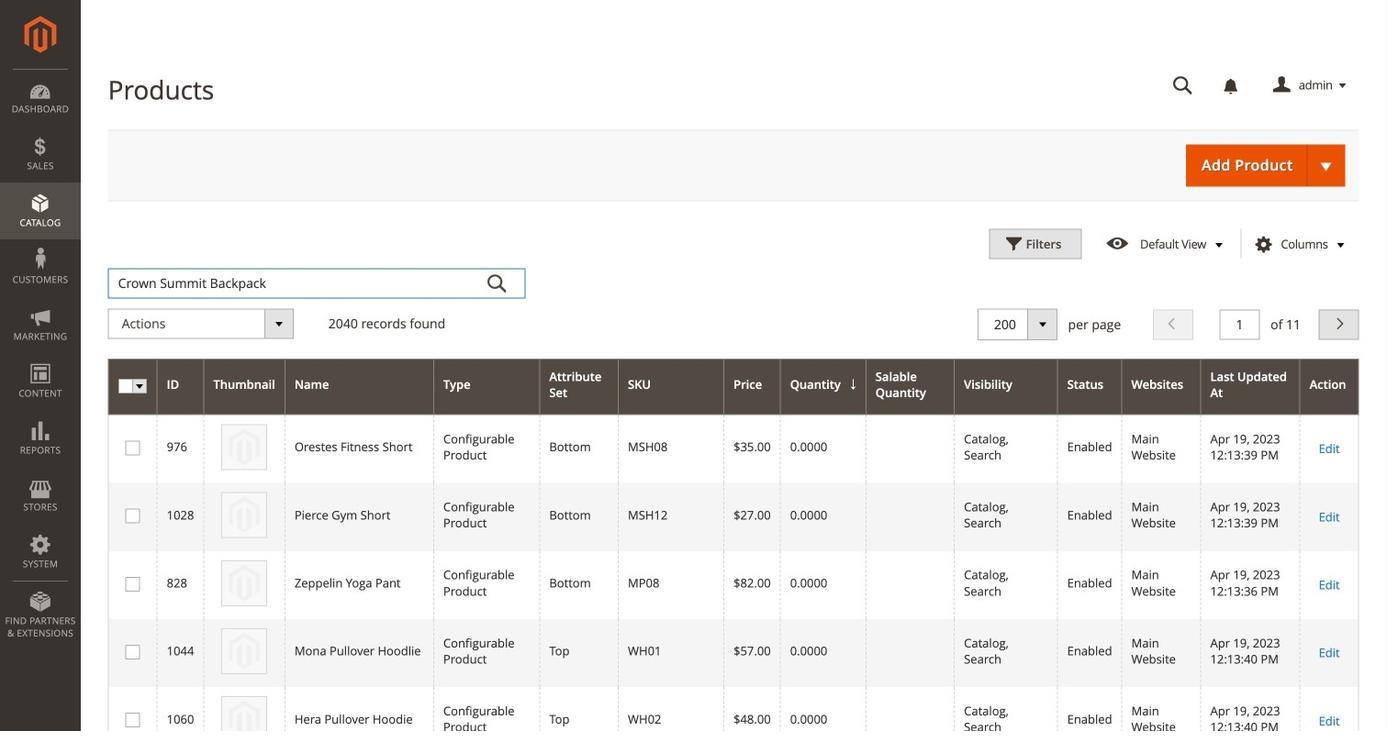 Task type: describe. For each thing, give the bounding box(es) containing it.
mona pullover hoodlie image
[[221, 629, 267, 675]]

Search by keyword text field
[[108, 268, 526, 299]]

magento admin panel image
[[24, 16, 56, 53]]

pierce gym short image
[[221, 493, 267, 539]]

zeppelin yoga pant image
[[221, 561, 267, 607]]



Task type: locate. For each thing, give the bounding box(es) containing it.
None checkbox
[[125, 509, 137, 521]]

None checkbox
[[125, 441, 137, 453], [125, 577, 137, 589], [125, 646, 137, 658], [125, 714, 137, 726], [125, 441, 137, 453], [125, 577, 137, 589], [125, 646, 137, 658], [125, 714, 137, 726]]

None text field
[[1161, 70, 1206, 102]]

orestes fitness short image
[[221, 425, 267, 471]]

menu bar
[[0, 69, 81, 649]]

None number field
[[1220, 310, 1260, 340]]

None text field
[[993, 315, 1048, 334]]

hera pullover hoodie image
[[221, 697, 267, 732]]



